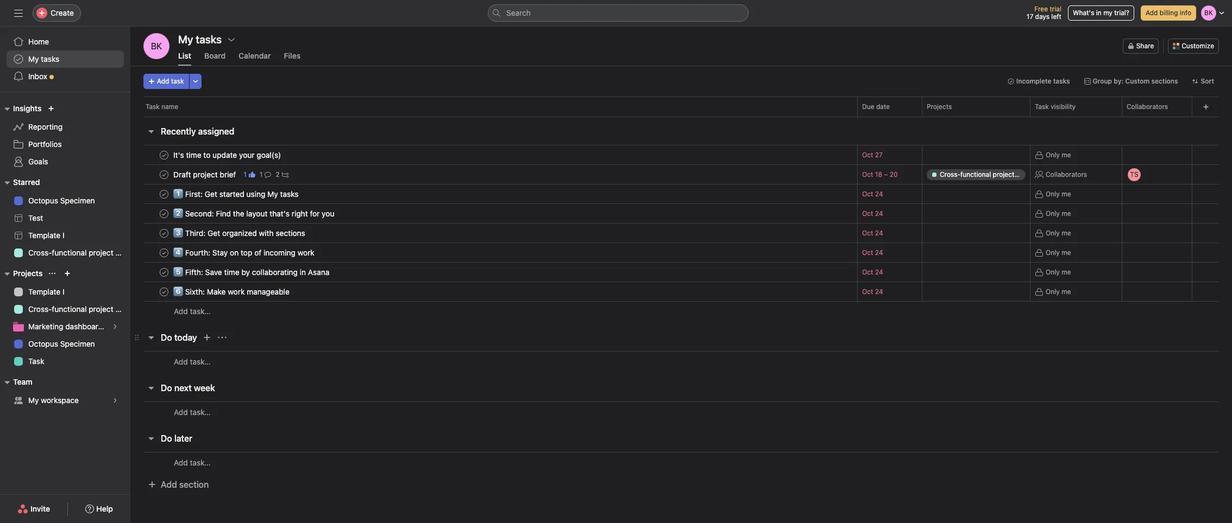 Task type: describe. For each thing, give the bounding box(es) containing it.
insights
[[13, 104, 41, 113]]

task for task
[[28, 357, 44, 366]]

task name
[[146, 103, 178, 111]]

add task… button inside header recently assigned tree grid
[[174, 306, 211, 318]]

add down do today "button"
[[174, 357, 188, 366]]

only for 'linked projects for 3️⃣ third: get organized with sections' cell
[[1046, 229, 1060, 237]]

oct inside 'row'
[[862, 171, 873, 179]]

completed checkbox for 1️⃣ first: get started using my tasks text box at the top
[[158, 188, 171, 201]]

today
[[174, 333, 197, 343]]

template i inside projects element
[[28, 287, 64, 297]]

add task… for add task… 'button' inside header recently assigned tree grid
[[174, 307, 211, 316]]

completed image for 2️⃣ second: find the layout that's right for you "text field"
[[158, 207, 171, 220]]

by:
[[1114, 77, 1124, 85]]

board
[[204, 51, 226, 60]]

functional inside projects element
[[52, 305, 87, 314]]

days
[[1035, 12, 1050, 21]]

2
[[276, 170, 280, 178]]

completed image for 1️⃣ first: get started using my tasks text box at the top
[[158, 188, 171, 201]]

completed checkbox for "4️⃣ fourth: stay on top of incoming work" text box
[[158, 246, 171, 259]]

do for do later
[[161, 434, 172, 444]]

group
[[1093, 77, 1112, 85]]

2 add task… row from the top
[[130, 352, 1232, 372]]

starred
[[13, 178, 40, 187]]

5️⃣ fifth: save time by collaborating in asana cell
[[130, 262, 858, 283]]

task name column header
[[143, 97, 861, 117]]

task
[[171, 77, 184, 85]]

add a task to this section image for do today
[[202, 334, 211, 342]]

what's in my trial? button
[[1068, 5, 1134, 21]]

24 for 1️⃣ first: get started using my tasks cell
[[875, 190, 883, 198]]

specimen for 2nd octopus specimen link from the bottom of the page
[[60, 196, 95, 205]]

row containing 1
[[130, 164, 1232, 186]]

new image
[[48, 105, 55, 112]]

my tasks
[[178, 33, 222, 46]]

do today
[[161, 333, 197, 343]]

functional inside starred element
[[52, 248, 87, 258]]

add section button
[[143, 475, 213, 495]]

incomplete tasks
[[1016, 77, 1070, 85]]

4️⃣ Fourth: Stay on top of incoming work text field
[[171, 247, 318, 258]]

3️⃣ third: get organized with sections cell
[[130, 223, 858, 243]]

2 1 button from the left
[[257, 169, 274, 180]]

collapse task list for this section image
[[147, 384, 155, 393]]

oct for 5️⃣ fifth: save time by collaborating in asana "cell"
[[862, 268, 873, 277]]

cross-functional project plan link inside starred element
[[7, 244, 130, 262]]

recently
[[161, 127, 196, 136]]

do later button
[[161, 429, 192, 449]]

1 collapse task list for this section image from the top
[[147, 127, 155, 136]]

1 horizontal spatial collaborators
[[1127, 103, 1168, 111]]

customize
[[1182, 42, 1214, 50]]

4️⃣ fourth: stay on top of incoming work cell
[[130, 243, 858, 263]]

more actions image
[[192, 78, 199, 85]]

do for do next week
[[161, 384, 172, 393]]

linked projects for 3️⃣ third: get organized with sections cell
[[922, 223, 1031, 243]]

only for linked projects for 6️⃣ sixth: make work manageable cell
[[1046, 288, 1060, 296]]

my workspace
[[28, 396, 79, 405]]

me for 'linked projects for 3️⃣ third: get organized with sections' cell
[[1062, 229, 1071, 237]]

oct for 6️⃣ sixth: make work manageable cell in the bottom of the page
[[862, 288, 873, 296]]

24 for 5️⃣ fifth: save time by collaborating in asana "cell"
[[875, 268, 883, 277]]

2 cross-functional project plan link from the top
[[7, 301, 130, 318]]

3 task… from the top
[[190, 408, 211, 417]]

sections
[[1151, 77, 1178, 85]]

do for do today
[[161, 333, 172, 343]]

task link
[[7, 353, 124, 371]]

template inside projects element
[[28, 287, 60, 297]]

2 button
[[274, 169, 291, 180]]

2 task… from the top
[[190, 357, 211, 366]]

free
[[1034, 5, 1048, 13]]

4 task… from the top
[[190, 458, 211, 467]]

completed image for 6️⃣ sixth: make work manageable text field
[[158, 285, 171, 299]]

only me for 'linked projects for 3️⃣ third: get organized with sections' cell
[[1046, 229, 1071, 237]]

completed checkbox for 3️⃣ third: get organized with sections text field
[[158, 227, 171, 240]]

visibility
[[1051, 103, 1076, 111]]

linked projects for 2️⃣ second: find the layout that's right for you cell
[[922, 204, 1031, 224]]

oct 18 – 20
[[862, 171, 898, 179]]

assigned
[[198, 127, 234, 136]]

linked projects for 6️⃣ sixth: make work manageable cell
[[922, 282, 1031, 302]]

projects inside projects dropdown button
[[13, 269, 43, 278]]

6️⃣ Sixth: Make work manageable text field
[[171, 287, 293, 297]]

oct 24 for 2️⃣ second: find the layout that's right for you cell
[[862, 210, 883, 218]]

due
[[862, 103, 874, 111]]

bk button
[[143, 33, 170, 59]]

sort button
[[1187, 74, 1219, 89]]

me for linked projects for 5️⃣ fifth: save time by collaborating in asana "cell"
[[1062, 268, 1071, 276]]

4 add task… button from the top
[[174, 457, 211, 469]]

collaborators inside header recently assigned tree grid
[[1046, 170, 1087, 178]]

test
[[28, 214, 43, 223]]

1 for second 1 button from the left
[[260, 170, 263, 178]]

incomplete tasks button
[[1003, 74, 1075, 89]]

3 add task… button from the top
[[174, 407, 211, 419]]

reporting
[[28, 122, 63, 131]]

octopus specimen for 2nd octopus specimen link from the bottom of the page
[[28, 196, 95, 205]]

linked projects for 5️⃣ fifth: save time by collaborating in asana cell
[[922, 262, 1031, 283]]

completed checkbox for 6️⃣ sixth: make work manageable text field
[[158, 285, 171, 299]]

me for linked projects for it's time to update your goal(s) cell
[[1062, 151, 1071, 159]]

do next week
[[161, 384, 215, 393]]

task visibility
[[1035, 103, 1076, 111]]

teams element
[[0, 373, 130, 412]]

oct for 2️⃣ second: find the layout that's right for you cell
[[862, 210, 873, 218]]

3️⃣ Third: Get organized with sections text field
[[171, 228, 309, 239]]

oct 27
[[862, 151, 883, 159]]

next
[[174, 384, 192, 393]]

see details, my workspace image
[[112, 398, 118, 404]]

my workspace link
[[7, 392, 124, 410]]

1 octopus specimen link from the top
[[7, 192, 124, 210]]

add inside header recently assigned tree grid
[[174, 307, 188, 316]]

create
[[51, 8, 74, 17]]

3 collapse task list for this section image from the top
[[147, 435, 155, 443]]

help button
[[78, 500, 120, 519]]

1 add task… row from the top
[[130, 302, 1232, 322]]

show options, current sort, top image
[[49, 271, 56, 277]]

2 octopus specimen link from the top
[[7, 336, 124, 353]]

1 for 2nd 1 button from right
[[244, 170, 247, 178]]

help
[[96, 505, 113, 514]]

projects inside 'row'
[[927, 103, 952, 111]]

Draft project brief text field
[[171, 169, 239, 180]]

info
[[1180, 9, 1191, 17]]

1️⃣ First: Get started using My tasks text field
[[171, 189, 302, 200]]

cross- for cross-functional project plan link in starred element
[[28, 248, 52, 258]]

me for linked projects for 2️⃣ second: find the layout that's right for you cell
[[1062, 209, 1071, 218]]

starred button
[[0, 176, 40, 189]]

17
[[1027, 12, 1033, 21]]

template inside starred element
[[28, 231, 60, 240]]

completed image for 5️⃣ fifth: save time by collaborating in asana text field
[[158, 266, 171, 279]]

template i link inside starred element
[[7, 227, 124, 244]]

1️⃣ first: get started using my tasks cell
[[130, 184, 858, 204]]

search
[[506, 8, 531, 17]]

global element
[[0, 27, 130, 92]]

marketing
[[28, 322, 63, 331]]

left
[[1051, 12, 1062, 21]]

project for cross-functional project plan link in starred element
[[89, 248, 113, 258]]

custom
[[1125, 77, 1150, 85]]

team
[[13, 378, 32, 387]]

add field image
[[1203, 104, 1209, 110]]

list
[[178, 51, 191, 60]]

week
[[194, 384, 215, 393]]

octopus specimen for second octopus specimen link
[[28, 340, 95, 349]]

me for linked projects for 6️⃣ sixth: make work manageable cell
[[1062, 288, 1071, 296]]

my for my tasks
[[28, 54, 39, 64]]

files
[[284, 51, 301, 60]]

oct 24 for 4️⃣ fourth: stay on top of incoming work "cell"
[[862, 249, 883, 257]]

completed image for "4️⃣ fourth: stay on top of incoming work" text box
[[158, 246, 171, 259]]

oct for 3️⃣ third: get organized with sections cell
[[862, 229, 873, 237]]

add up add section button
[[174, 458, 188, 467]]

invite button
[[10, 500, 57, 519]]

only me for linked projects for it's time to update your goal(s) cell
[[1046, 151, 1071, 159]]

project for second cross-functional project plan link from the top
[[89, 305, 113, 314]]

what's
[[1073, 9, 1094, 17]]

list link
[[178, 51, 191, 66]]



Task type: locate. For each thing, give the bounding box(es) containing it.
recently assigned
[[161, 127, 234, 136]]

add down next at the bottom of the page
[[174, 408, 188, 417]]

share button
[[1123, 39, 1159, 54]]

0 horizontal spatial collaborators
[[1046, 170, 1087, 178]]

completed checkbox inside 4️⃣ fourth: stay on top of incoming work "cell"
[[158, 246, 171, 259]]

completed checkbox inside 5️⃣ fifth: save time by collaborating in asana "cell"
[[158, 266, 171, 279]]

2 plan from the top
[[115, 305, 130, 314]]

3 oct 24 from the top
[[862, 229, 883, 237]]

1 horizontal spatial task
[[146, 103, 160, 111]]

1 vertical spatial do
[[161, 384, 172, 393]]

add a task to this section image left more section actions icon
[[202, 334, 211, 342]]

oct 24 for 3️⃣ third: get organized with sections cell
[[862, 229, 883, 237]]

2 template i from the top
[[28, 287, 64, 297]]

share
[[1136, 42, 1154, 50]]

cross- for second cross-functional project plan link from the top
[[28, 305, 52, 314]]

task… inside header recently assigned tree grid
[[190, 307, 211, 316]]

search button
[[488, 4, 749, 22]]

row containing task name
[[130, 97, 1232, 117]]

completed checkbox inside 6️⃣ sixth: make work manageable cell
[[158, 285, 171, 299]]

4 oct 24 from the top
[[862, 249, 883, 257]]

1 cross-functional project plan from the top
[[28, 248, 130, 258]]

oct 24 for 5️⃣ fifth: save time by collaborating in asana "cell"
[[862, 268, 883, 277]]

0 vertical spatial project
[[89, 248, 113, 258]]

projects element
[[0, 264, 130, 373]]

completed image for it's time to update your goal(s) 'text field'
[[158, 149, 171, 162]]

tasks up visibility
[[1053, 77, 1070, 85]]

0 vertical spatial octopus specimen link
[[7, 192, 124, 210]]

1 plan from the top
[[115, 248, 130, 258]]

cross-functional project plan for second cross-functional project plan link from the top
[[28, 305, 130, 314]]

2 horizontal spatial task
[[1035, 103, 1049, 111]]

tasks inside dropdown button
[[1053, 77, 1070, 85]]

group by: custom sections button
[[1079, 74, 1183, 89]]

completed checkbox for draft project brief text field
[[158, 168, 171, 181]]

marketing dashboards link
[[7, 318, 124, 336]]

2 vertical spatial collapse task list for this section image
[[147, 435, 155, 443]]

completed image for 3️⃣ third: get organized with sections text field
[[158, 227, 171, 240]]

completed checkbox for 5️⃣ fifth: save time by collaborating in asana text field
[[158, 266, 171, 279]]

only for linked projects for 1️⃣ first: get started using my tasks cell
[[1046, 190, 1060, 198]]

1 vertical spatial specimen
[[60, 340, 95, 349]]

completed checkbox for it's time to update your goal(s) 'text field'
[[158, 149, 171, 162]]

do right collapse task list for this section icon
[[161, 384, 172, 393]]

template i inside starred element
[[28, 231, 64, 240]]

1
[[244, 170, 247, 178], [260, 170, 263, 178]]

1 octopus specimen from the top
[[28, 196, 95, 205]]

only me for linked projects for 6️⃣ sixth: make work manageable cell
[[1046, 288, 1071, 296]]

collapse task list for this section image left 'do later' button
[[147, 435, 155, 443]]

add billing info
[[1146, 9, 1191, 17]]

3 add task… row from the top
[[130, 402, 1232, 423]]

trial
[[1050, 5, 1062, 13]]

0 vertical spatial my
[[28, 54, 39, 64]]

0 horizontal spatial tasks
[[41, 54, 59, 64]]

create button
[[33, 4, 81, 22]]

2 collapse task list for this section image from the top
[[147, 334, 155, 342]]

only me for linked projects for 4️⃣ fourth: stay on top of incoming work cell
[[1046, 249, 1071, 257]]

new project or portfolio image
[[64, 271, 71, 277]]

3 24 from the top
[[875, 229, 883, 237]]

6 only from the top
[[1046, 268, 1060, 276]]

0 vertical spatial tasks
[[41, 54, 59, 64]]

cross- up show options, current sort, top icon
[[28, 248, 52, 258]]

completed checkbox inside 2️⃣ second: find the layout that's right for you cell
[[158, 207, 171, 220]]

my down team
[[28, 396, 39, 405]]

collapse task list for this section image left do today "button"
[[147, 334, 155, 342]]

task left name
[[146, 103, 160, 111]]

do left 'today'
[[161, 333, 172, 343]]

project inside projects element
[[89, 305, 113, 314]]

completed image inside draft project brief cell
[[158, 168, 171, 181]]

3 add task… from the top
[[174, 408, 211, 417]]

1 vertical spatial octopus specimen link
[[7, 336, 124, 353]]

reporting link
[[7, 118, 124, 136]]

collapse task list for this section image
[[147, 127, 155, 136], [147, 334, 155, 342], [147, 435, 155, 443]]

recently assigned button
[[161, 122, 234, 141]]

tasks down home
[[41, 54, 59, 64]]

home link
[[7, 33, 124, 51]]

only for linked projects for 4️⃣ fourth: stay on top of incoming work cell
[[1046, 249, 1060, 257]]

my inside global element
[[28, 54, 39, 64]]

27
[[875, 151, 883, 159]]

draft project brief cell
[[130, 165, 858, 185]]

completed image inside it's time to update your goal(s) cell
[[158, 149, 171, 162]]

24 for 4️⃣ fourth: stay on top of incoming work "cell"
[[875, 249, 883, 257]]

project
[[89, 248, 113, 258], [89, 305, 113, 314]]

0 vertical spatial template i
[[28, 231, 64, 240]]

0 vertical spatial template
[[28, 231, 60, 240]]

projects button
[[0, 267, 43, 280]]

template i down test
[[28, 231, 64, 240]]

1 template i from the top
[[28, 231, 64, 240]]

my up inbox
[[28, 54, 39, 64]]

2 24 from the top
[[875, 210, 883, 218]]

completed checkbox inside draft project brief cell
[[158, 168, 171, 181]]

board link
[[204, 51, 226, 66]]

goals
[[28, 157, 48, 166]]

header recently assigned tree grid
[[130, 144, 1232, 322]]

add section
[[161, 480, 209, 490]]

0 vertical spatial octopus specimen
[[28, 196, 95, 205]]

project up see details, marketing dashboards image
[[89, 305, 113, 314]]

2 octopus specimen from the top
[[28, 340, 95, 349]]

completed checkbox inside it's time to update your goal(s) cell
[[158, 149, 171, 162]]

add inside button
[[157, 77, 169, 85]]

add task… down 'today'
[[174, 357, 211, 366]]

starred element
[[0, 173, 130, 264]]

add task…
[[174, 307, 211, 316], [174, 357, 211, 366], [174, 408, 211, 417], [174, 458, 211, 467]]

2 add task… from the top
[[174, 357, 211, 366]]

functional up marketing dashboards
[[52, 305, 87, 314]]

completed image
[[158, 168, 171, 181], [158, 188, 171, 201], [158, 207, 171, 220], [158, 266, 171, 279], [158, 285, 171, 299]]

5 oct 24 from the top
[[862, 268, 883, 277]]

project down test link
[[89, 248, 113, 258]]

add task… for 2nd add task… 'button'
[[174, 357, 211, 366]]

trial?
[[1114, 9, 1129, 17]]

search list box
[[488, 4, 749, 22]]

due date
[[862, 103, 890, 111]]

free trial 17 days left
[[1027, 5, 1062, 21]]

1 24 from the top
[[875, 190, 883, 198]]

1 do from the top
[[161, 333, 172, 343]]

cross-functional project plan inside starred element
[[28, 248, 130, 258]]

cross- inside starred element
[[28, 248, 52, 258]]

7 me from the top
[[1062, 288, 1071, 296]]

completed image inside 6️⃣ sixth: make work manageable cell
[[158, 285, 171, 299]]

5 oct from the top
[[862, 229, 873, 237]]

add task button
[[143, 74, 189, 89]]

1 vertical spatial functional
[[52, 305, 87, 314]]

3 completed image from the top
[[158, 246, 171, 259]]

add a task to this section image right later
[[198, 435, 207, 443]]

template i
[[28, 231, 64, 240], [28, 287, 64, 297]]

1 oct 24 from the top
[[862, 190, 883, 198]]

template i link down new project or portfolio icon
[[7, 284, 124, 301]]

oct 24
[[862, 190, 883, 198], [862, 210, 883, 218], [862, 229, 883, 237], [862, 249, 883, 257], [862, 268, 883, 277], [862, 288, 883, 296]]

0 vertical spatial cross-
[[28, 248, 52, 258]]

home
[[28, 37, 49, 46]]

plan inside starred element
[[115, 248, 130, 258]]

specimen for second octopus specimen link
[[60, 340, 95, 349]]

in
[[1096, 9, 1102, 17]]

only for linked projects for 5️⃣ fifth: save time by collaborating in asana "cell"
[[1046, 268, 1060, 276]]

6️⃣ sixth: make work manageable cell
[[130, 282, 858, 302]]

only me for linked projects for 1️⃣ first: get started using my tasks cell
[[1046, 190, 1071, 198]]

2 specimen from the top
[[60, 340, 95, 349]]

add task… up 'today'
[[174, 307, 211, 316]]

only for linked projects for it's time to update your goal(s) cell
[[1046, 151, 1060, 159]]

i down new project or portfolio icon
[[63, 287, 64, 297]]

0 vertical spatial projects
[[927, 103, 952, 111]]

calendar
[[239, 51, 271, 60]]

3 completed checkbox from the top
[[158, 266, 171, 279]]

2 my from the top
[[28, 396, 39, 405]]

3 completed checkbox from the top
[[158, 188, 171, 201]]

cross- up the marketing
[[28, 305, 52, 314]]

2 completed checkbox from the top
[[158, 246, 171, 259]]

1 vertical spatial project
[[89, 305, 113, 314]]

octopus specimen link
[[7, 192, 124, 210], [7, 336, 124, 353]]

4 only from the top
[[1046, 229, 1060, 237]]

i down test link
[[63, 231, 64, 240]]

template i link down test
[[7, 227, 124, 244]]

4 add task… from the top
[[174, 458, 211, 467]]

1 only me from the top
[[1046, 151, 1071, 159]]

add task… inside header recently assigned tree grid
[[174, 307, 211, 316]]

portfolios
[[28, 140, 62, 149]]

later
[[174, 434, 192, 444]]

1 vertical spatial cross-
[[28, 305, 52, 314]]

octopus up test
[[28, 196, 58, 205]]

insights button
[[0, 102, 41, 115]]

4 24 from the top
[[875, 249, 883, 257]]

inbox
[[28, 72, 47, 81]]

add a task to this section image for do later
[[198, 435, 207, 443]]

4 oct from the top
[[862, 210, 873, 218]]

5 completed image from the top
[[158, 285, 171, 299]]

3 only from the top
[[1046, 209, 1060, 218]]

cross-functional project plan link up marketing dashboards
[[7, 301, 130, 318]]

2 do from the top
[[161, 384, 172, 393]]

add task… button up 'today'
[[174, 306, 211, 318]]

collapse task list for this section image down task name
[[147, 127, 155, 136]]

my for my workspace
[[28, 396, 39, 405]]

cross-functional project plan up new project or portfolio icon
[[28, 248, 130, 258]]

it's time to update your goal(s) cell
[[130, 145, 858, 165]]

It's time to update your goal(s) text field
[[171, 150, 284, 161]]

octopus specimen up test link
[[28, 196, 95, 205]]

1 add task… button from the top
[[174, 306, 211, 318]]

oct for 4️⃣ fourth: stay on top of incoming work "cell"
[[862, 249, 873, 257]]

specimen down dashboards
[[60, 340, 95, 349]]

1 vertical spatial projects
[[13, 269, 43, 278]]

do today button
[[161, 328, 197, 348]]

4 completed image from the top
[[158, 266, 171, 279]]

1 my from the top
[[28, 54, 39, 64]]

1 cross- from the top
[[28, 248, 52, 258]]

oct for 1️⃣ first: get started using my tasks cell
[[862, 190, 873, 198]]

2 only me from the top
[[1046, 190, 1071, 198]]

octopus down the marketing
[[28, 340, 58, 349]]

date
[[876, 103, 890, 111]]

task for task name
[[146, 103, 160, 111]]

test link
[[7, 210, 124, 227]]

task up team
[[28, 357, 44, 366]]

1 vertical spatial octopus
[[28, 340, 58, 349]]

24 for 2️⃣ second: find the layout that's right for you cell
[[875, 210, 883, 218]]

my
[[1103, 9, 1113, 17]]

0 horizontal spatial 1
[[244, 170, 247, 178]]

2 completed image from the top
[[158, 188, 171, 201]]

1 vertical spatial my
[[28, 396, 39, 405]]

0 vertical spatial completed image
[[158, 149, 171, 162]]

task… up section
[[190, 458, 211, 467]]

specimen
[[60, 196, 95, 205], [60, 340, 95, 349]]

2 i from the top
[[63, 287, 64, 297]]

add task… up section
[[174, 458, 211, 467]]

2 me from the top
[[1062, 190, 1071, 198]]

specimen inside starred element
[[60, 196, 95, 205]]

1 horizontal spatial projects
[[927, 103, 952, 111]]

1 vertical spatial template i link
[[7, 284, 124, 301]]

4 completed checkbox from the top
[[158, 227, 171, 240]]

goals link
[[7, 153, 124, 171]]

task inside column header
[[146, 103, 160, 111]]

inbox link
[[7, 68, 124, 85]]

0 vertical spatial template i link
[[7, 227, 124, 244]]

1 vertical spatial plan
[[115, 305, 130, 314]]

1 completed checkbox from the top
[[158, 149, 171, 162]]

octopus specimen link up test
[[7, 192, 124, 210]]

2 1 from the left
[[260, 170, 263, 178]]

0 vertical spatial cross-functional project plan
[[28, 248, 130, 258]]

only me for linked projects for 5️⃣ fifth: save time by collaborating in asana "cell"
[[1046, 268, 1071, 276]]

template down show options, current sort, top icon
[[28, 287, 60, 297]]

do inside "button"
[[161, 333, 172, 343]]

sort
[[1201, 77, 1214, 85]]

1 vertical spatial i
[[63, 287, 64, 297]]

2 vertical spatial do
[[161, 434, 172, 444]]

1 vertical spatial octopus specimen
[[28, 340, 95, 349]]

0 vertical spatial completed checkbox
[[158, 207, 171, 220]]

2 completed checkbox from the top
[[158, 168, 171, 181]]

2 cross- from the top
[[28, 305, 52, 314]]

3 only me from the top
[[1046, 209, 1071, 218]]

add task… button down do next week button
[[174, 407, 211, 419]]

template i down show options, current sort, top icon
[[28, 287, 64, 297]]

octopus specimen inside projects element
[[28, 340, 95, 349]]

add up do today "button"
[[174, 307, 188, 316]]

hide sidebar image
[[14, 9, 23, 17]]

2 oct from the top
[[862, 171, 873, 179]]

completed image inside 1️⃣ first: get started using my tasks cell
[[158, 188, 171, 201]]

tasks inside global element
[[41, 54, 59, 64]]

tasks for incomplete tasks
[[1053, 77, 1070, 85]]

incomplete
[[1016, 77, 1051, 85]]

group by: custom sections
[[1093, 77, 1178, 85]]

0 horizontal spatial projects
[[13, 269, 43, 278]]

1 functional from the top
[[52, 248, 87, 258]]

oct 24 for 1️⃣ first: get started using my tasks cell
[[862, 190, 883, 198]]

0 vertical spatial functional
[[52, 248, 87, 258]]

completed image inside 3️⃣ third: get organized with sections cell
[[158, 227, 171, 240]]

1 vertical spatial tasks
[[1053, 77, 1070, 85]]

octopus specimen inside starred element
[[28, 196, 95, 205]]

1 add task… from the top
[[174, 307, 211, 316]]

1 completed image from the top
[[158, 149, 171, 162]]

specimen up test link
[[60, 196, 95, 205]]

1 vertical spatial completed checkbox
[[158, 246, 171, 259]]

section
[[179, 480, 209, 490]]

functional up new project or portfolio icon
[[52, 248, 87, 258]]

cross-
[[28, 248, 52, 258], [28, 305, 52, 314]]

task…
[[190, 307, 211, 316], [190, 357, 211, 366], [190, 408, 211, 417], [190, 458, 211, 467]]

add task… for 4th add task… 'button'
[[174, 458, 211, 467]]

4 me from the top
[[1062, 229, 1071, 237]]

2 cross-functional project plan from the top
[[28, 305, 130, 314]]

tasks for my tasks
[[41, 54, 59, 64]]

bk
[[151, 41, 162, 51]]

1 oct from the top
[[862, 151, 873, 159]]

task… up 'today'
[[190, 307, 211, 316]]

1 horizontal spatial tasks
[[1053, 77, 1070, 85]]

linked projects for 4️⃣ fourth: stay on top of incoming work cell
[[922, 243, 1031, 263]]

me for linked projects for 4️⃣ fourth: stay on top of incoming work cell
[[1062, 249, 1071, 257]]

team button
[[0, 376, 32, 389]]

1 task… from the top
[[190, 307, 211, 316]]

0 vertical spatial do
[[161, 333, 172, 343]]

invite
[[30, 505, 50, 514]]

24 for 3️⃣ third: get organized with sections cell
[[875, 229, 883, 237]]

octopus inside projects element
[[28, 340, 58, 349]]

1 1 button from the left
[[241, 169, 257, 180]]

add task… row
[[130, 302, 1232, 322], [130, 352, 1232, 372], [130, 402, 1232, 423], [130, 453, 1232, 473]]

completed checkbox inside 3️⃣ third: get organized with sections cell
[[158, 227, 171, 240]]

1 left 2
[[260, 170, 263, 178]]

6 oct from the top
[[862, 249, 873, 257]]

7 only me from the top
[[1046, 288, 1071, 296]]

3 oct from the top
[[862, 190, 873, 198]]

add a task to this section image
[[202, 334, 211, 342], [198, 435, 207, 443]]

show options image
[[227, 35, 236, 44]]

2 vertical spatial completed image
[[158, 246, 171, 259]]

do next week button
[[161, 379, 215, 398]]

completed image
[[158, 149, 171, 162], [158, 227, 171, 240], [158, 246, 171, 259]]

customize button
[[1168, 39, 1219, 54]]

1 octopus from the top
[[28, 196, 58, 205]]

marketing dashboards
[[28, 322, 107, 331]]

1 only from the top
[[1046, 151, 1060, 159]]

0 vertical spatial plan
[[115, 248, 130, 258]]

1 specimen from the top
[[60, 196, 95, 205]]

completed image for draft project brief text field
[[158, 168, 171, 181]]

i inside projects element
[[63, 287, 64, 297]]

me for linked projects for 1️⃣ first: get started using my tasks cell
[[1062, 190, 1071, 198]]

task inside projects element
[[28, 357, 44, 366]]

task… down week
[[190, 408, 211, 417]]

5 completed checkbox from the top
[[158, 285, 171, 299]]

completed checkbox for 2️⃣ second: find the layout that's right for you "text field"
[[158, 207, 171, 220]]

2️⃣ second: find the layout that's right for you cell
[[130, 204, 858, 224]]

projects
[[927, 103, 952, 111], [13, 269, 43, 278]]

0 vertical spatial add a task to this section image
[[202, 334, 211, 342]]

octopus specimen down marketing dashboards link
[[28, 340, 95, 349]]

2 vertical spatial completed checkbox
[[158, 266, 171, 279]]

1 me from the top
[[1062, 151, 1071, 159]]

task for task visibility
[[1035, 103, 1049, 111]]

plan inside projects element
[[115, 305, 130, 314]]

oct 24 for 6️⃣ sixth: make work manageable cell in the bottom of the page
[[862, 288, 883, 296]]

1 template i link from the top
[[7, 227, 124, 244]]

–
[[884, 171, 888, 179]]

7 only from the top
[[1046, 288, 1060, 296]]

0 vertical spatial specimen
[[60, 196, 95, 205]]

my tasks link
[[7, 51, 124, 68]]

i inside starred element
[[63, 231, 64, 240]]

Completed checkbox
[[158, 207, 171, 220], [158, 246, 171, 259], [158, 266, 171, 279]]

do later
[[161, 434, 192, 444]]

6 me from the top
[[1062, 268, 1071, 276]]

completed image inside 4️⃣ fourth: stay on top of incoming work "cell"
[[158, 246, 171, 259]]

1 vertical spatial collapse task list for this section image
[[147, 334, 155, 342]]

1 button left 2
[[257, 169, 274, 180]]

2 completed image from the top
[[158, 227, 171, 240]]

linked projects for 1️⃣ first: get started using my tasks cell
[[922, 184, 1031, 204]]

2 octopus from the top
[[28, 340, 58, 349]]

0 vertical spatial i
[[63, 231, 64, 240]]

2 template i link from the top
[[7, 284, 124, 301]]

only me for linked projects for 2️⃣ second: find the layout that's right for you cell
[[1046, 209, 1071, 218]]

me
[[1062, 151, 1071, 159], [1062, 190, 1071, 198], [1062, 209, 1071, 218], [1062, 229, 1071, 237], [1062, 249, 1071, 257], [1062, 268, 1071, 276], [1062, 288, 1071, 296]]

what's in my trial?
[[1073, 9, 1129, 17]]

octopus inside starred element
[[28, 196, 58, 205]]

only
[[1046, 151, 1060, 159], [1046, 190, 1060, 198], [1046, 209, 1060, 218], [1046, 229, 1060, 237], [1046, 249, 1060, 257], [1046, 268, 1060, 276], [1046, 288, 1060, 296]]

project inside starred element
[[89, 248, 113, 258]]

add task… for 3rd add task… 'button' from the top
[[174, 408, 211, 417]]

completed checkbox inside 1️⃣ first: get started using my tasks cell
[[158, 188, 171, 201]]

row
[[130, 97, 1232, 117], [143, 116, 1219, 117], [130, 144, 1232, 166], [130, 164, 1232, 186], [130, 183, 1232, 205], [130, 203, 1232, 225], [130, 222, 1232, 244], [130, 242, 1232, 264], [130, 262, 1232, 283], [130, 281, 1232, 303]]

0 vertical spatial octopus
[[28, 196, 58, 205]]

5 only me from the top
[[1046, 249, 1071, 257]]

0 vertical spatial cross-functional project plan link
[[7, 244, 130, 262]]

1 up 1️⃣ first: get started using my tasks text box at the top
[[244, 170, 247, 178]]

6 24 from the top
[[875, 288, 883, 296]]

2 template from the top
[[28, 287, 60, 297]]

add task… down do next week button
[[174, 408, 211, 417]]

dashboards
[[65, 322, 107, 331]]

1 vertical spatial completed image
[[158, 227, 171, 240]]

1 vertical spatial cross-functional project plan link
[[7, 301, 130, 318]]

more section actions image
[[218, 334, 226, 342]]

add left section
[[161, 480, 177, 490]]

my inside teams element
[[28, 396, 39, 405]]

add billing info button
[[1141, 5, 1196, 21]]

add task
[[157, 77, 184, 85]]

1 project from the top
[[89, 248, 113, 258]]

1 vertical spatial collaborators
[[1046, 170, 1087, 178]]

2 only from the top
[[1046, 190, 1060, 198]]

add task… button down 'today'
[[174, 356, 211, 368]]

cross-functional project plan link up new project or portfolio icon
[[7, 244, 130, 262]]

0 horizontal spatial task
[[28, 357, 44, 366]]

6 only me from the top
[[1046, 268, 1071, 276]]

cross-functional project plan for cross-functional project plan link in starred element
[[28, 248, 130, 258]]

4 only me from the top
[[1046, 229, 1071, 237]]

name
[[161, 103, 178, 111]]

1 horizontal spatial 1
[[260, 170, 263, 178]]

24 for 6️⃣ sixth: make work manageable cell in the bottom of the page
[[875, 288, 883, 296]]

insights element
[[0, 99, 130, 173]]

2️⃣ Second: Find the layout that's right for you text field
[[171, 208, 338, 219]]

5 only from the top
[[1046, 249, 1060, 257]]

Completed checkbox
[[158, 149, 171, 162], [158, 168, 171, 181], [158, 188, 171, 201], [158, 227, 171, 240], [158, 285, 171, 299]]

1 vertical spatial template i
[[28, 287, 64, 297]]

specimen inside projects element
[[60, 340, 95, 349]]

1 i from the top
[[63, 231, 64, 240]]

1 button up 1️⃣ first: get started using my tasks text box at the top
[[241, 169, 257, 180]]

4 add task… row from the top
[[130, 453, 1232, 473]]

oct for it's time to update your goal(s) cell
[[862, 151, 873, 159]]

only for linked projects for 2️⃣ second: find the layout that's right for you cell
[[1046, 209, 1060, 218]]

task… up week
[[190, 357, 211, 366]]

files link
[[284, 51, 301, 66]]

functional
[[52, 248, 87, 258], [52, 305, 87, 314]]

task left visibility
[[1035, 103, 1049, 111]]

1 vertical spatial cross-functional project plan
[[28, 305, 130, 314]]

my
[[28, 54, 39, 64], [28, 396, 39, 405]]

see details, marketing dashboards image
[[112, 324, 118, 330]]

cross-functional project plan up dashboards
[[28, 305, 130, 314]]

5️⃣ Fifth: Save time by collaborating in Asana text field
[[171, 267, 333, 278]]

1 vertical spatial add a task to this section image
[[198, 435, 207, 443]]

only me
[[1046, 151, 1071, 159], [1046, 190, 1071, 198], [1046, 209, 1071, 218], [1046, 229, 1071, 237], [1046, 249, 1071, 257], [1046, 268, 1071, 276], [1046, 288, 1071, 296]]

cross-functional project plan inside projects element
[[28, 305, 130, 314]]

2 add task… button from the top
[[174, 356, 211, 368]]

2 oct 24 from the top
[[862, 210, 883, 218]]

add task… button up section
[[174, 457, 211, 469]]

workspace
[[41, 396, 79, 405]]

0 vertical spatial collapse task list for this section image
[[147, 127, 155, 136]]

octopus specimen link down marketing dashboards
[[7, 336, 124, 353]]

1 completed image from the top
[[158, 168, 171, 181]]

add left the billing
[[1146, 9, 1158, 17]]

1 1 from the left
[[244, 170, 247, 178]]

1 completed checkbox from the top
[[158, 207, 171, 220]]

1 vertical spatial template
[[28, 287, 60, 297]]

cross- inside projects element
[[28, 305, 52, 314]]

completed image inside 2️⃣ second: find the layout that's right for you cell
[[158, 207, 171, 220]]

do left later
[[161, 434, 172, 444]]

calendar link
[[239, 51, 271, 66]]

template down test
[[28, 231, 60, 240]]

add left task
[[157, 77, 169, 85]]

0 vertical spatial collaborators
[[1127, 103, 1168, 111]]

octopus specimen
[[28, 196, 95, 205], [28, 340, 95, 349]]

2 functional from the top
[[52, 305, 87, 314]]

linked projects for it's time to update your goal(s) cell
[[922, 145, 1031, 165]]

completed image inside 5️⃣ fifth: save time by collaborating in asana "cell"
[[158, 266, 171, 279]]

add
[[1146, 9, 1158, 17], [157, 77, 169, 85], [174, 307, 188, 316], [174, 357, 188, 366], [174, 408, 188, 417], [174, 458, 188, 467], [161, 480, 177, 490]]



Task type: vqa. For each thing, say whether or not it's contained in the screenshot.
tasks
yes



